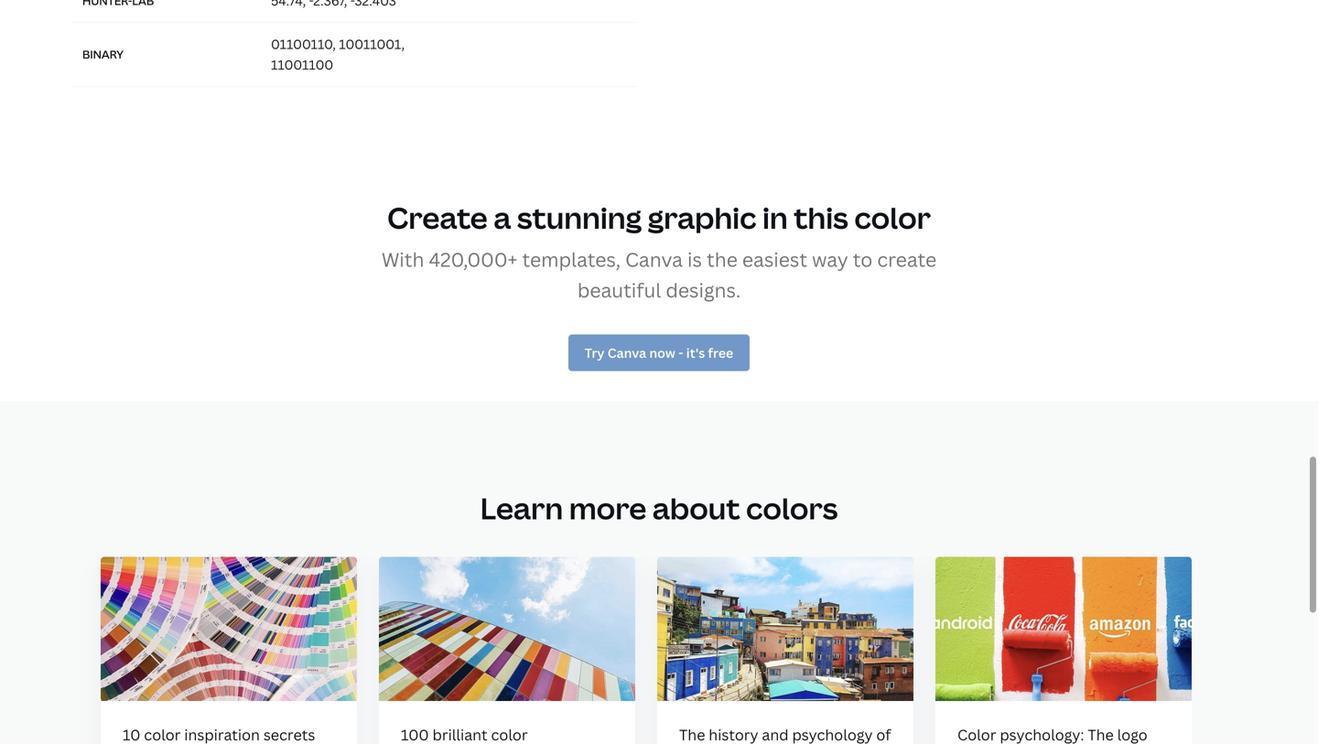 Task type: locate. For each thing, give the bounding box(es) containing it.
way
[[812, 246, 848, 272]]

graphic
[[648, 198, 756, 237]]

a
[[494, 198, 511, 237]]

10011001,
[[339, 35, 405, 53]]

create
[[877, 246, 937, 272]]

create
[[387, 198, 488, 237]]

this
[[794, 198, 848, 237]]

to
[[853, 246, 873, 272]]

easiest
[[742, 246, 807, 272]]

templates,
[[522, 246, 621, 272]]

in
[[762, 198, 788, 237]]

binary
[[82, 47, 124, 62]]

color
[[854, 198, 931, 237]]

01100110, 10011001, 11001100
[[271, 35, 405, 73]]



Task type: describe. For each thing, give the bounding box(es) containing it.
11001100
[[271, 56, 333, 73]]

about
[[652, 489, 740, 528]]

with
[[382, 246, 424, 272]]

420,000+
[[429, 246, 518, 272]]

the history and psychology of colors image
[[657, 557, 914, 701]]

is
[[687, 246, 702, 272]]

color psychology: the logo color tricks used by top ... image
[[936, 557, 1192, 701]]

100 brilliant color combinations and how to apply them ... image
[[379, 557, 635, 701]]

create a stunning graphic in this color with 420,000+ templates, canva is the easiest way to create beautiful designs.
[[382, 198, 937, 303]]

beautiful
[[577, 277, 661, 303]]

colors
[[746, 489, 838, 528]]

10 color inspiration secrets only designers know about image
[[101, 557, 357, 701]]

more
[[569, 489, 646, 528]]

01100110,
[[271, 35, 336, 53]]

stunning
[[517, 198, 642, 237]]

the
[[707, 246, 738, 272]]

learn more about colors
[[480, 489, 838, 528]]

designs.
[[666, 277, 741, 303]]

learn
[[480, 489, 563, 528]]

canva
[[625, 246, 683, 272]]



Task type: vqa. For each thing, say whether or not it's contained in the screenshot.
a
yes



